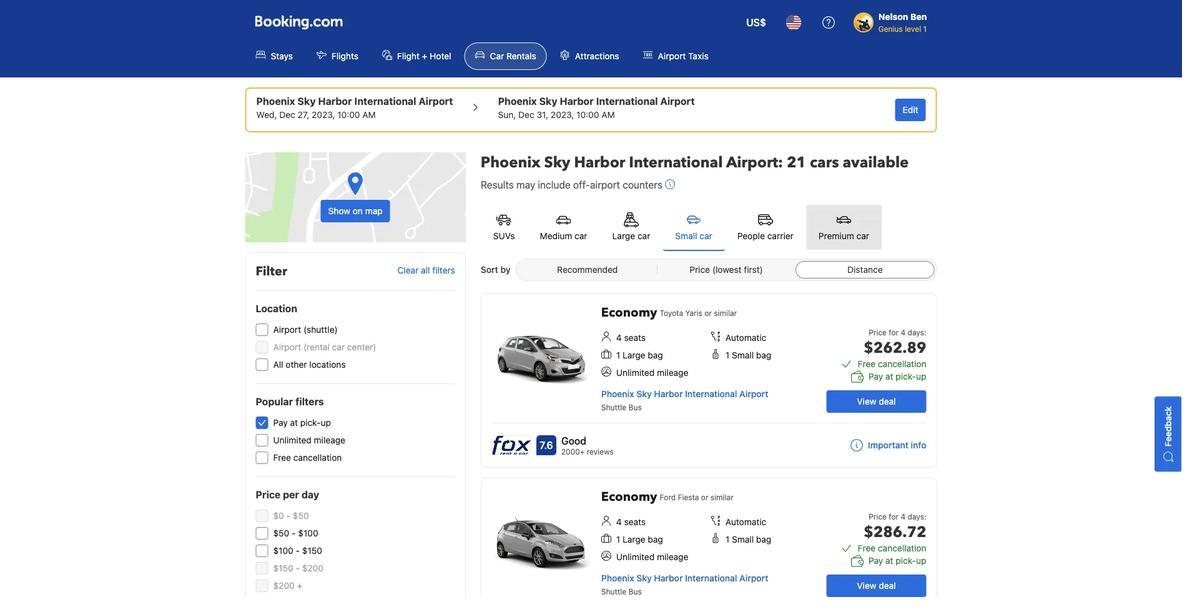 Task type: locate. For each thing, give the bounding box(es) containing it.
1 horizontal spatial +
[[422, 51, 428, 61]]

1 vertical spatial view deal
[[858, 581, 897, 591]]

large for economy ford fiesta or similar
[[623, 535, 646, 545]]

attractions
[[575, 51, 620, 61]]

+ for flight
[[422, 51, 428, 61]]

price for price for 4 days: $262.89
[[869, 328, 887, 337]]

wed,
[[257, 110, 277, 120]]

dec left 27,
[[280, 110, 296, 120]]

price up $262.89
[[869, 328, 887, 337]]

2 seats from the top
[[625, 517, 646, 527]]

0 vertical spatial large
[[613, 231, 636, 241]]

0 vertical spatial phoenix sky harbor international airport shuttle bus
[[602, 389, 769, 412]]

2023, right "31,"
[[551, 110, 575, 120]]

1 vertical spatial or
[[702, 493, 709, 502]]

1 large bag for economy toyota yaris or similar
[[617, 350, 664, 361]]

2 1 large bag from the top
[[617, 535, 664, 545]]

similar inside economy toyota yaris or similar
[[714, 309, 737, 317]]

premium
[[819, 231, 855, 241]]

per
[[283, 489, 299, 501]]

filters
[[433, 265, 455, 276], [296, 396, 324, 408]]

1 vertical spatial bus
[[629, 587, 642, 596]]

for inside price for 4 days: $262.89
[[889, 328, 899, 337]]

pay at pick-up down $286.72
[[869, 556, 927, 566]]

reviews
[[587, 447, 614, 456]]

- down $0 - $50
[[292, 528, 296, 539]]

phoenix sky harbor international airport wed, dec 27, 2023, 10:00 am
[[257, 95, 453, 120]]

2 vertical spatial unlimited mileage
[[617, 552, 689, 562]]

or right fiesta
[[702, 493, 709, 502]]

+
[[422, 51, 428, 61], [297, 581, 303, 591]]

- for $50
[[292, 528, 296, 539]]

1 economy from the top
[[602, 304, 658, 322]]

economy left toyota
[[602, 304, 658, 322]]

seats down economy ford fiesta or similar at the right bottom of the page
[[625, 517, 646, 527]]

deal up important at the right bottom of the page
[[879, 397, 897, 407]]

harbor inside phoenix sky harbor international airport sun, dec 31, 2023, 10:00 am
[[560, 95, 594, 107]]

1 vertical spatial shuttle
[[602, 587, 627, 596]]

0 horizontal spatial dec
[[280, 110, 296, 120]]

dec inside the phoenix sky harbor international airport wed, dec 27, 2023, 10:00 am
[[280, 110, 296, 120]]

0 vertical spatial bus
[[629, 403, 642, 412]]

2 am from the left
[[602, 110, 615, 120]]

0 vertical spatial for
[[889, 328, 899, 337]]

unlimited mileage down popular filters
[[273, 435, 346, 446]]

1 days: from the top
[[908, 328, 927, 337]]

international inside the phoenix sky harbor international airport wed, dec 27, 2023, 10:00 am
[[355, 95, 417, 107]]

airport inside 'link'
[[658, 51, 686, 61]]

2 view deal button from the top
[[827, 575, 927, 597]]

similar inside economy ford fiesta or similar
[[711, 493, 734, 502]]

similar right yaris
[[714, 309, 737, 317]]

automatic
[[726, 333, 767, 343], [726, 517, 767, 527]]

us$ button
[[739, 7, 774, 37]]

bag
[[648, 350, 664, 361], [757, 350, 772, 361], [648, 535, 664, 545], [757, 535, 772, 545]]

people carrier button
[[725, 205, 807, 250]]

cancellation for $286.72
[[879, 543, 927, 554]]

pick- for $262.89
[[896, 372, 917, 382]]

price inside price for 4 days: $262.89
[[869, 328, 887, 337]]

1 horizontal spatial 2023,
[[551, 110, 575, 120]]

unlimited mileage
[[617, 368, 689, 378], [273, 435, 346, 446], [617, 552, 689, 562]]

unlimited mileage for economy toyota yaris or similar
[[617, 368, 689, 378]]

1 horizontal spatial filters
[[433, 265, 455, 276]]

1 small bag
[[726, 350, 772, 361], [726, 535, 772, 545]]

small car
[[676, 231, 713, 241]]

cancellation down $262.89
[[879, 359, 927, 369]]

0 vertical spatial deal
[[879, 397, 897, 407]]

4 seats for economy toyota yaris or similar
[[617, 333, 646, 343]]

0 vertical spatial economy
[[602, 304, 658, 322]]

up
[[917, 372, 927, 382], [321, 418, 331, 428], [917, 556, 927, 566]]

unlimited
[[617, 368, 655, 378], [273, 435, 312, 446], [617, 552, 655, 562]]

unlimited mileage down ford
[[617, 552, 689, 562]]

at down $262.89
[[886, 372, 894, 382]]

0 vertical spatial free
[[858, 359, 876, 369]]

clear all filters
[[398, 265, 455, 276]]

0 vertical spatial cancellation
[[879, 359, 927, 369]]

harbor for 27,
[[318, 95, 352, 107]]

2 vertical spatial pay
[[869, 556, 884, 566]]

+ left hotel
[[422, 51, 428, 61]]

- up $150 - $200 in the left bottom of the page
[[296, 546, 300, 556]]

1 view from the top
[[858, 397, 877, 407]]

similar right fiesta
[[711, 493, 734, 502]]

economy for economy ford fiesta or similar
[[602, 489, 658, 506]]

4 inside "price for 4 days: $286.72"
[[901, 512, 906, 521]]

0 vertical spatial or
[[705, 309, 712, 317]]

cancellation up day
[[294, 453, 342, 463]]

pick- for $286.72
[[896, 556, 917, 566]]

10:00 down drop-off location element
[[577, 110, 600, 120]]

shuttle for economy ford fiesta or similar
[[602, 587, 627, 596]]

days: up $262.89
[[908, 328, 927, 337]]

am down drop-off location element
[[602, 110, 615, 120]]

0 vertical spatial days:
[[908, 328, 927, 337]]

$200
[[302, 563, 324, 574], [273, 581, 295, 591]]

1 horizontal spatial am
[[602, 110, 615, 120]]

1 2023, from the left
[[312, 110, 335, 120]]

- for $100
[[296, 546, 300, 556]]

$200 down $150 - $200 in the left bottom of the page
[[273, 581, 295, 591]]

car left small car at the top of the page
[[638, 231, 651, 241]]

pay down popular
[[273, 418, 288, 428]]

10:00 for phoenix sky harbor international airport wed, dec 27, 2023, 10:00 am
[[338, 110, 360, 120]]

31,
[[537, 110, 549, 120]]

flight + hotel
[[397, 51, 452, 61]]

1 10:00 from the left
[[338, 110, 360, 120]]

large car
[[613, 231, 651, 241]]

$50 up the $50 - $100
[[293, 511, 309, 521]]

deal for $286.72
[[879, 581, 897, 591]]

free down $262.89
[[858, 359, 876, 369]]

2023, right 27,
[[312, 110, 335, 120]]

hotel
[[430, 51, 452, 61]]

2 vertical spatial cancellation
[[879, 543, 927, 554]]

at down popular filters
[[290, 418, 298, 428]]

10:00 for phoenix sky harbor international airport sun, dec 31, 2023, 10:00 am
[[577, 110, 600, 120]]

pick- down popular filters
[[300, 418, 321, 428]]

4 seats for economy ford fiesta or similar
[[617, 517, 646, 527]]

free up price per day
[[273, 453, 291, 463]]

2 4 seats from the top
[[617, 517, 646, 527]]

free cancellation down $262.89
[[858, 359, 927, 369]]

days: up $286.72
[[908, 512, 927, 521]]

2 10:00 from the left
[[577, 110, 600, 120]]

cancellation
[[879, 359, 927, 369], [294, 453, 342, 463], [879, 543, 927, 554]]

price up $286.72
[[869, 512, 887, 521]]

1 vertical spatial small
[[732, 350, 754, 361]]

4 seats down economy toyota yaris or similar
[[617, 333, 646, 343]]

or inside economy toyota yaris or similar
[[705, 309, 712, 317]]

2 vertical spatial large
[[623, 535, 646, 545]]

1 for from the top
[[889, 328, 899, 337]]

mileage for economy toyota yaris or similar
[[657, 368, 689, 378]]

price left (lowest
[[690, 265, 711, 275]]

1 vertical spatial seats
[[625, 517, 646, 527]]

pay at pick-up down popular filters
[[273, 418, 331, 428]]

unlimited mileage down economy toyota yaris or similar
[[617, 368, 689, 378]]

for up $286.72
[[889, 512, 899, 521]]

2 shuttle from the top
[[602, 587, 627, 596]]

price left per
[[256, 489, 281, 501]]

free down $286.72
[[858, 543, 876, 554]]

am down pick-up location element
[[363, 110, 376, 120]]

1 vertical spatial filters
[[296, 396, 324, 408]]

product card group
[[481, 294, 942, 468], [481, 478, 938, 597]]

2023, for phoenix sky harbor international airport wed, dec 27, 2023, 10:00 am
[[312, 110, 335, 120]]

phoenix sky harbor international airport button for economy toyota yaris or similar
[[602, 389, 769, 399]]

0 vertical spatial 1 small bag
[[726, 350, 772, 361]]

view deal button down $286.72
[[827, 575, 927, 597]]

2 1 small bag from the top
[[726, 535, 772, 545]]

economy left ford
[[602, 489, 658, 506]]

harbor for 31,
[[560, 95, 594, 107]]

1 automatic from the top
[[726, 333, 767, 343]]

0 vertical spatial unlimited
[[617, 368, 655, 378]]

1 large bag down economy ford fiesta or similar at the right bottom of the page
[[617, 535, 664, 545]]

1 phoenix sky harbor international airport shuttle bus from the top
[[602, 389, 769, 412]]

dec inside phoenix sky harbor international airport sun, dec 31, 2023, 10:00 am
[[519, 110, 535, 120]]

1
[[924, 24, 927, 33], [617, 350, 621, 361], [726, 350, 730, 361], [617, 535, 621, 545], [726, 535, 730, 545]]

view deal for $286.72
[[858, 581, 897, 591]]

1 large bag
[[617, 350, 664, 361], [617, 535, 664, 545]]

2 dec from the left
[[519, 110, 535, 120]]

cancellation down $286.72
[[879, 543, 927, 554]]

1 vertical spatial large
[[623, 350, 646, 361]]

0 vertical spatial product card group
[[481, 294, 942, 468]]

up down $286.72
[[917, 556, 927, 566]]

for for $286.72
[[889, 512, 899, 521]]

attractions link
[[550, 42, 630, 70]]

phoenix sky harbor international airport shuttle bus
[[602, 389, 769, 412], [602, 573, 769, 596]]

1 vertical spatial mileage
[[314, 435, 346, 446]]

$150 up $200 +
[[273, 563, 294, 574]]

deal for $262.89
[[879, 397, 897, 407]]

level
[[906, 24, 922, 33]]

view deal button
[[827, 391, 927, 413], [827, 575, 927, 597]]

2 vertical spatial pay at pick-up
[[869, 556, 927, 566]]

or inside economy ford fiesta or similar
[[702, 493, 709, 502]]

- right $0
[[287, 511, 291, 521]]

am inside the phoenix sky harbor international airport wed, dec 27, 2023, 10:00 am
[[363, 110, 376, 120]]

0 vertical spatial pick-
[[896, 372, 917, 382]]

0 vertical spatial seats
[[625, 333, 646, 343]]

2023, inside phoenix sky harbor international airport sun, dec 31, 2023, 10:00 am
[[551, 110, 575, 120]]

0 vertical spatial +
[[422, 51, 428, 61]]

2 view deal from the top
[[858, 581, 897, 591]]

price for 4 days: $262.89
[[864, 328, 927, 358]]

price for price for 4 days: $286.72
[[869, 512, 887, 521]]

pay down $286.72
[[869, 556, 884, 566]]

0 vertical spatial phoenix sky harbor international airport button
[[602, 389, 769, 399]]

0 horizontal spatial 10:00
[[338, 110, 360, 120]]

0 vertical spatial pay at pick-up
[[869, 372, 927, 382]]

4 seats down economy ford fiesta or similar at the right bottom of the page
[[617, 517, 646, 527]]

1 seats from the top
[[625, 333, 646, 343]]

1 view deal button from the top
[[827, 391, 927, 413]]

up down $262.89
[[917, 372, 927, 382]]

0 vertical spatial free cancellation
[[858, 359, 927, 369]]

other
[[286, 360, 307, 370]]

2 phoenix sky harbor international airport shuttle bus from the top
[[602, 573, 769, 596]]

1 vertical spatial view deal button
[[827, 575, 927, 597]]

off-
[[574, 179, 590, 191]]

car
[[575, 231, 588, 241], [638, 231, 651, 241], [700, 231, 713, 241], [857, 231, 870, 241], [332, 342, 345, 352]]

0 vertical spatial 1 large bag
[[617, 350, 664, 361]]

$100 up $100 - $150
[[298, 528, 319, 539]]

view up important at the right bottom of the page
[[858, 397, 877, 407]]

2 product card group from the top
[[481, 478, 938, 597]]

1 horizontal spatial $200
[[302, 563, 324, 574]]

$200 down $100 - $150
[[302, 563, 324, 574]]

2 automatic from the top
[[726, 517, 767, 527]]

2 bus from the top
[[629, 587, 642, 596]]

1 vertical spatial up
[[321, 418, 331, 428]]

pay down $262.89
[[869, 372, 884, 382]]

days: inside "price for 4 days: $286.72"
[[908, 512, 927, 521]]

1 bus from the top
[[629, 403, 642, 412]]

2 economy from the top
[[602, 489, 658, 506]]

2 2023, from the left
[[551, 110, 575, 120]]

1 horizontal spatial $100
[[298, 528, 319, 539]]

1 horizontal spatial $50
[[293, 511, 309, 521]]

1 vertical spatial cancellation
[[294, 453, 342, 463]]

4 inside price for 4 days: $262.89
[[901, 328, 906, 337]]

2 vertical spatial free cancellation
[[858, 543, 927, 554]]

car up price (lowest first)
[[700, 231, 713, 241]]

harbor for available
[[575, 152, 626, 173]]

2 phoenix sky harbor international airport button from the top
[[602, 573, 769, 584]]

or
[[705, 309, 712, 317], [702, 493, 709, 502]]

harbor inside the phoenix sky harbor international airport wed, dec 27, 2023, 10:00 am
[[318, 95, 352, 107]]

view deal up important at the right bottom of the page
[[858, 397, 897, 407]]

free cancellation
[[858, 359, 927, 369], [273, 453, 342, 463], [858, 543, 927, 554]]

1 vertical spatial free
[[273, 453, 291, 463]]

mileage down popular filters
[[314, 435, 346, 446]]

1 vertical spatial 4 seats
[[617, 517, 646, 527]]

filters right the all
[[433, 265, 455, 276]]

0 vertical spatial filters
[[433, 265, 455, 276]]

0 vertical spatial automatic
[[726, 333, 767, 343]]

2 vertical spatial free
[[858, 543, 876, 554]]

bus for economy toyota yaris or similar
[[629, 403, 642, 412]]

1 vertical spatial automatic
[[726, 517, 767, 527]]

filters right popular
[[296, 396, 324, 408]]

price for 4 days: $286.72
[[864, 512, 927, 543]]

for for $262.89
[[889, 328, 899, 337]]

at down $286.72
[[886, 556, 894, 566]]

medium car
[[540, 231, 588, 241]]

price for price (lowest first)
[[690, 265, 711, 275]]

car inside "button"
[[575, 231, 588, 241]]

deal down $286.72
[[879, 581, 897, 591]]

0 horizontal spatial $200
[[273, 581, 295, 591]]

for inside "price for 4 days: $286.72"
[[889, 512, 899, 521]]

popular
[[256, 396, 293, 408]]

1 vertical spatial $200
[[273, 581, 295, 591]]

first)
[[744, 265, 764, 275]]

0 horizontal spatial $150
[[273, 563, 294, 574]]

1 vertical spatial similar
[[711, 493, 734, 502]]

pick-up date element
[[257, 109, 453, 121]]

0 vertical spatial shuttle
[[602, 403, 627, 412]]

am
[[363, 110, 376, 120], [602, 110, 615, 120]]

$150 up $150 - $200 in the left bottom of the page
[[302, 546, 322, 556]]

1 4 seats from the top
[[617, 333, 646, 343]]

10:00 inside phoenix sky harbor international airport sun, dec 31, 2023, 10:00 am
[[577, 110, 600, 120]]

- down $100 - $150
[[296, 563, 300, 574]]

car right premium
[[857, 231, 870, 241]]

up down popular filters
[[321, 418, 331, 428]]

1 vertical spatial $150
[[273, 563, 294, 574]]

4 up $262.89
[[901, 328, 906, 337]]

edit button
[[896, 99, 926, 121]]

bus
[[629, 403, 642, 412], [629, 587, 642, 596]]

2 for from the top
[[889, 512, 899, 521]]

1 vertical spatial 1 large bag
[[617, 535, 664, 545]]

days: inside price for 4 days: $262.89
[[908, 328, 927, 337]]

0 horizontal spatial +
[[297, 581, 303, 591]]

pay at pick-up down $262.89
[[869, 372, 927, 382]]

phoenix sky harbor international airport shuttle bus for economy ford fiesta or similar
[[602, 573, 769, 596]]

(shuttle)
[[304, 325, 338, 335]]

large down economy ford fiesta or similar at the right bottom of the page
[[623, 535, 646, 545]]

1 vertical spatial 1 small bag
[[726, 535, 772, 545]]

1 large bag down economy toyota yaris or similar
[[617, 350, 664, 361]]

2 days: from the top
[[908, 512, 927, 521]]

international for available
[[629, 152, 723, 173]]

1 vertical spatial pay at pick-up
[[273, 418, 331, 428]]

view deal down $286.72
[[858, 581, 897, 591]]

phoenix inside phoenix sky harbor international airport sun, dec 31, 2023, 10:00 am
[[498, 95, 537, 107]]

airport taxis
[[658, 51, 709, 61]]

at for $286.72
[[886, 556, 894, 566]]

1 horizontal spatial dec
[[519, 110, 535, 120]]

international inside phoenix sky harbor international airport sun, dec 31, 2023, 10:00 am
[[597, 95, 658, 107]]

2 deal from the top
[[879, 581, 897, 591]]

pick- down $286.72
[[896, 556, 917, 566]]

up for $262.89
[[917, 372, 927, 382]]

pick- down $262.89
[[896, 372, 917, 382]]

economy
[[602, 304, 658, 322], [602, 489, 658, 506]]

(lowest
[[713, 265, 742, 275]]

free cancellation down $286.72
[[858, 543, 927, 554]]

0 horizontal spatial phoenix sky harbor international airport group
[[257, 94, 453, 121]]

nelson ben genius level 1
[[879, 12, 928, 33]]

price inside sort by element
[[690, 265, 711, 275]]

1 horizontal spatial 10:00
[[577, 110, 600, 120]]

supplied by rc - fox image
[[492, 436, 531, 455]]

0 vertical spatial view deal
[[858, 397, 897, 407]]

4 up $286.72
[[901, 512, 906, 521]]

0 horizontal spatial 2023,
[[312, 110, 335, 120]]

1 horizontal spatial phoenix sky harbor international airport group
[[498, 94, 695, 121]]

seats for economy toyota yaris or similar
[[625, 333, 646, 343]]

price for price per day
[[256, 489, 281, 501]]

+ inside skip to main content element
[[422, 51, 428, 61]]

1 vertical spatial product card group
[[481, 478, 938, 597]]

up for $286.72
[[917, 556, 927, 566]]

0 vertical spatial view deal button
[[827, 391, 927, 413]]

2023, inside the phoenix sky harbor international airport wed, dec 27, 2023, 10:00 am
[[312, 110, 335, 120]]

+ down $150 - $200 in the left bottom of the page
[[297, 581, 303, 591]]

drop-off date element
[[498, 109, 695, 121]]

edit
[[903, 105, 919, 115]]

phoenix sky harbor international airport group down flights on the top of the page
[[257, 94, 453, 121]]

1 view deal from the top
[[858, 397, 897, 407]]

mileage down toyota
[[657, 368, 689, 378]]

1 shuttle from the top
[[602, 403, 627, 412]]

recommended
[[558, 265, 618, 275]]

7.6 element
[[537, 436, 557, 456]]

0 horizontal spatial filters
[[296, 396, 324, 408]]

phoenix sky harbor international airport group down attractions
[[498, 94, 695, 121]]

0 vertical spatial 4 seats
[[617, 333, 646, 343]]

mileage down ford
[[657, 552, 689, 562]]

airport
[[658, 51, 686, 61], [419, 95, 453, 107], [661, 95, 695, 107], [273, 325, 301, 335], [273, 342, 301, 352], [740, 389, 769, 399], [740, 573, 769, 584]]

0 vertical spatial $50
[[293, 511, 309, 521]]

1 vertical spatial economy
[[602, 489, 658, 506]]

dec
[[280, 110, 296, 120], [519, 110, 535, 120]]

1 am from the left
[[363, 110, 376, 120]]

similar
[[714, 309, 737, 317], [711, 493, 734, 502]]

view down $286.72
[[858, 581, 877, 591]]

1 1 large bag from the top
[[617, 350, 664, 361]]

view deal button up important at the right bottom of the page
[[827, 391, 927, 413]]

0 vertical spatial up
[[917, 372, 927, 382]]

(rental
[[304, 342, 330, 352]]

$262.89
[[864, 338, 927, 358]]

2 phoenix sky harbor international airport group from the left
[[498, 94, 695, 121]]

2 vertical spatial small
[[732, 535, 754, 545]]

dec left "31,"
[[519, 110, 535, 120]]

0 vertical spatial at
[[886, 372, 894, 382]]

0 vertical spatial $150
[[302, 546, 322, 556]]

sky inside phoenix sky harbor international airport sun, dec 31, 2023, 10:00 am
[[540, 95, 558, 107]]

phoenix
[[257, 95, 295, 107], [498, 95, 537, 107], [481, 152, 541, 173], [602, 389, 635, 399], [602, 573, 635, 584]]

am inside phoenix sky harbor international airport sun, dec 31, 2023, 10:00 am
[[602, 110, 615, 120]]

view
[[858, 397, 877, 407], [858, 581, 877, 591]]

phoenix sky harbor international airport group
[[257, 94, 453, 121], [498, 94, 695, 121]]

airport inside the phoenix sky harbor international airport wed, dec 27, 2023, 10:00 am
[[419, 95, 453, 107]]

1 vertical spatial phoenix sky harbor international airport shuttle bus
[[602, 573, 769, 596]]

$100 down the $50 - $100
[[273, 546, 294, 556]]

seats down economy toyota yaris or similar
[[625, 333, 646, 343]]

10:00 inside the phoenix sky harbor international airport wed, dec 27, 2023, 10:00 am
[[338, 110, 360, 120]]

0 vertical spatial $200
[[302, 563, 324, 574]]

price inside "price for 4 days: $286.72"
[[869, 512, 887, 521]]

large down economy toyota yaris or similar
[[623, 350, 646, 361]]

phoenix inside the phoenix sky harbor international airport wed, dec 27, 2023, 10:00 am
[[257, 95, 295, 107]]

1 vertical spatial for
[[889, 512, 899, 521]]

phoenix for 31,
[[498, 95, 537, 107]]

large up recommended
[[613, 231, 636, 241]]

deal
[[879, 397, 897, 407], [879, 581, 897, 591]]

$50 down $0
[[273, 528, 290, 539]]

0 horizontal spatial $50
[[273, 528, 290, 539]]

10:00 down pick-up location element
[[338, 110, 360, 120]]

important
[[869, 440, 909, 451]]

sky inside the phoenix sky harbor international airport wed, dec 27, 2023, 10:00 am
[[298, 95, 316, 107]]

car right medium
[[575, 231, 588, 241]]

$150
[[302, 546, 322, 556], [273, 563, 294, 574]]

may
[[517, 179, 536, 191]]

1 1 small bag from the top
[[726, 350, 772, 361]]

or right yaris
[[705, 309, 712, 317]]

for
[[889, 328, 899, 337], [889, 512, 899, 521]]

small for economy toyota yaris or similar
[[732, 350, 754, 361]]

medium car button
[[528, 205, 600, 250]]

1 product card group from the top
[[481, 294, 942, 468]]

sky for 27,
[[298, 95, 316, 107]]

1 dec from the left
[[280, 110, 296, 120]]

1 vertical spatial deal
[[879, 581, 897, 591]]

important info
[[869, 440, 927, 451]]

view for $286.72
[[858, 581, 877, 591]]

results may include off-airport counters
[[481, 179, 663, 191]]

customer rating 7.6 good element
[[562, 434, 614, 449]]

2 vertical spatial unlimited
[[617, 552, 655, 562]]

free cancellation up day
[[273, 453, 342, 463]]

days: for $262.89
[[908, 328, 927, 337]]

0 vertical spatial unlimited mileage
[[617, 368, 689, 378]]

for up $262.89
[[889, 328, 899, 337]]

1 phoenix sky harbor international airport button from the top
[[602, 389, 769, 399]]

1 large bag for economy ford fiesta or similar
[[617, 535, 664, 545]]

0 horizontal spatial am
[[363, 110, 376, 120]]

0 vertical spatial mileage
[[657, 368, 689, 378]]

0 vertical spatial view
[[858, 397, 877, 407]]

1 deal from the top
[[879, 397, 897, 407]]

days: for $286.72
[[908, 512, 927, 521]]

0 vertical spatial similar
[[714, 309, 737, 317]]

1 horizontal spatial $150
[[302, 546, 322, 556]]

- for $0
[[287, 511, 291, 521]]

people
[[738, 231, 765, 241]]

2023,
[[312, 110, 335, 120], [551, 110, 575, 120]]

2 vertical spatial at
[[886, 556, 894, 566]]

2 vertical spatial pick-
[[896, 556, 917, 566]]

1 vertical spatial phoenix sky harbor international airport button
[[602, 573, 769, 584]]

$50
[[293, 511, 309, 521], [273, 528, 290, 539]]

2 view from the top
[[858, 581, 877, 591]]

location
[[256, 303, 297, 315]]



Task type: vqa. For each thing, say whether or not it's contained in the screenshot.
the up
yes



Task type: describe. For each thing, give the bounding box(es) containing it.
if you choose one, you'll need to make your own way there - but prices can be a lot lower. image
[[665, 179, 675, 189]]

at for $262.89
[[886, 372, 894, 382]]

popular filters
[[256, 396, 324, 408]]

large for economy toyota yaris or similar
[[623, 350, 646, 361]]

distance
[[848, 265, 883, 275]]

dec for phoenix sky harbor international airport wed, dec 27, 2023, 10:00 am
[[280, 110, 296, 120]]

filter
[[256, 263, 287, 280]]

small for economy ford fiesta or similar
[[732, 535, 754, 545]]

unlimited for economy toyota yaris or similar
[[617, 368, 655, 378]]

stays link
[[245, 42, 304, 70]]

genius
[[879, 24, 904, 33]]

map
[[365, 206, 383, 216]]

good 2000+ reviews
[[562, 435, 614, 456]]

filters inside button
[[433, 265, 455, 276]]

search summary element
[[245, 87, 938, 132]]

product card group containing $286.72
[[481, 478, 938, 597]]

medium
[[540, 231, 573, 241]]

7.6
[[540, 440, 553, 452]]

phoenix sky harbor international airport: 21 cars available
[[481, 152, 910, 173]]

large inside button
[[613, 231, 636, 241]]

info
[[912, 440, 927, 451]]

1 vertical spatial pick-
[[300, 418, 321, 428]]

free for $262.89
[[858, 359, 876, 369]]

pay for $286.72
[[869, 556, 884, 566]]

cancellation for $262.89
[[879, 359, 927, 369]]

us$
[[747, 17, 767, 28]]

flight
[[397, 51, 420, 61]]

unlimited mileage for economy ford fiesta or similar
[[617, 552, 689, 562]]

free for $286.72
[[858, 543, 876, 554]]

1 inside nelson ben genius level 1
[[924, 24, 927, 33]]

car for medium car
[[575, 231, 588, 241]]

4 down economy toyota yaris or similar
[[617, 333, 622, 343]]

$200 +
[[273, 581, 303, 591]]

fiesta
[[678, 493, 700, 502]]

shuttle for economy toyota yaris or similar
[[602, 403, 627, 412]]

feedback button
[[1155, 397, 1183, 472]]

flight + hotel link
[[372, 42, 462, 70]]

feedback
[[1164, 407, 1174, 447]]

airport taxis link
[[633, 42, 720, 70]]

phoenix for 27,
[[257, 95, 295, 107]]

4 down economy ford fiesta or similar at the right bottom of the page
[[617, 517, 622, 527]]

small inside button
[[676, 231, 698, 241]]

27,
[[298, 110, 310, 120]]

similar for economy ford fiesta or similar
[[711, 493, 734, 502]]

phoenix for available
[[481, 152, 541, 173]]

- for $150
[[296, 563, 300, 574]]

clear all filters button
[[398, 265, 455, 276]]

suvs button
[[481, 205, 528, 250]]

$50 - $100
[[273, 528, 319, 539]]

automatic for economy ford fiesta or similar
[[726, 517, 767, 527]]

1 vertical spatial $50
[[273, 528, 290, 539]]

center)
[[347, 342, 377, 352]]

$286.72
[[864, 522, 927, 543]]

airport:
[[727, 152, 784, 173]]

phoenix sky harbor international airport shuttle bus for economy toyota yaris or similar
[[602, 389, 769, 412]]

view deal button for $286.72
[[827, 575, 927, 597]]

drop-off location element
[[498, 94, 695, 109]]

1 vertical spatial $100
[[273, 546, 294, 556]]

am for phoenix sky harbor international airport sun, dec 31, 2023, 10:00 am
[[602, 110, 615, 120]]

pay at pick-up for $262.89
[[869, 372, 927, 382]]

dec for phoenix sky harbor international airport sun, dec 31, 2023, 10:00 am
[[519, 110, 535, 120]]

bus for economy ford fiesta or similar
[[629, 587, 642, 596]]

large car button
[[600, 205, 663, 250]]

1 vertical spatial unlimited mileage
[[273, 435, 346, 446]]

price (lowest first)
[[690, 265, 764, 275]]

1 vertical spatial unlimited
[[273, 435, 312, 446]]

car
[[490, 51, 504, 61]]

21
[[787, 152, 807, 173]]

small car button
[[663, 205, 725, 251]]

car rentals link
[[465, 42, 547, 70]]

results
[[481, 179, 514, 191]]

taxis
[[689, 51, 709, 61]]

car rentals
[[490, 51, 537, 61]]

include
[[538, 179, 571, 191]]

airport (shuttle)
[[273, 325, 338, 335]]

show
[[328, 206, 351, 216]]

show on map button
[[245, 152, 466, 242]]

on
[[353, 206, 363, 216]]

cars
[[811, 152, 840, 173]]

counters
[[623, 179, 663, 191]]

car for premium car
[[857, 231, 870, 241]]

or for economy ford fiesta or similar
[[702, 493, 709, 502]]

suvs
[[494, 231, 515, 241]]

people carrier
[[738, 231, 794, 241]]

carrier
[[768, 231, 794, 241]]

mileage for economy ford fiesta or similar
[[657, 552, 689, 562]]

1 vertical spatial pay
[[273, 418, 288, 428]]

skip to main content element
[[0, 0, 1183, 77]]

phoenix sky harbor international airport sun, dec 31, 2023, 10:00 am
[[498, 95, 695, 120]]

or for economy toyota yaris or similar
[[705, 309, 712, 317]]

pay for $262.89
[[869, 372, 884, 382]]

available
[[843, 152, 910, 173]]

$150 - $200
[[273, 563, 324, 574]]

premium car button
[[807, 205, 882, 250]]

day
[[302, 489, 319, 501]]

economy for economy toyota yaris or similar
[[602, 304, 658, 322]]

all
[[421, 265, 430, 276]]

stays
[[271, 51, 293, 61]]

car up locations
[[332, 342, 345, 352]]

$0 - $50
[[273, 511, 309, 521]]

$100 - $150
[[273, 546, 322, 556]]

important info button
[[851, 439, 927, 452]]

1 vertical spatial at
[[290, 418, 298, 428]]

show on map
[[328, 206, 383, 216]]

flights link
[[306, 42, 369, 70]]

sort by
[[481, 265, 511, 275]]

clear
[[398, 265, 419, 276]]

1 phoenix sky harbor international airport group from the left
[[257, 94, 453, 121]]

similar for economy toyota yaris or similar
[[714, 309, 737, 317]]

unlimited for economy ford fiesta or similar
[[617, 552, 655, 562]]

nelson
[[879, 12, 909, 22]]

1 small bag for economy ford fiesta or similar
[[726, 535, 772, 545]]

airport
[[590, 179, 621, 191]]

car for large car
[[638, 231, 651, 241]]

ben
[[911, 12, 928, 22]]

sort by element
[[516, 259, 938, 281]]

yaris
[[686, 309, 703, 317]]

international for 27,
[[355, 95, 417, 107]]

automatic for economy toyota yaris or similar
[[726, 333, 767, 343]]

seats for economy ford fiesta or similar
[[625, 517, 646, 527]]

sky for available
[[545, 152, 571, 173]]

2000+
[[562, 447, 585, 456]]

free cancellation for $286.72
[[858, 543, 927, 554]]

pay at pick-up for $286.72
[[869, 556, 927, 566]]

pick-up location element
[[257, 94, 453, 109]]

economy toyota yaris or similar
[[602, 304, 737, 322]]

flights
[[332, 51, 359, 61]]

am for phoenix sky harbor international airport wed, dec 27, 2023, 10:00 am
[[363, 110, 376, 120]]

view deal button for $262.89
[[827, 391, 927, 413]]

locations
[[310, 360, 346, 370]]

product card group containing $262.89
[[481, 294, 942, 468]]

view deal for $262.89
[[858, 397, 897, 407]]

view for $262.89
[[858, 397, 877, 407]]

+ for $200
[[297, 581, 303, 591]]

airport inside phoenix sky harbor international airport sun, dec 31, 2023, 10:00 am
[[661, 95, 695, 107]]

2023, for phoenix sky harbor international airport sun, dec 31, 2023, 10:00 am
[[551, 110, 575, 120]]

sky for 31,
[[540, 95, 558, 107]]

international for 31,
[[597, 95, 658, 107]]

if you choose one, you'll need to make your own way there - but prices can be a lot lower. image
[[665, 179, 675, 189]]

free cancellation for $262.89
[[858, 359, 927, 369]]

all
[[273, 360, 283, 370]]

rentals
[[507, 51, 537, 61]]

1 vertical spatial free cancellation
[[273, 453, 342, 463]]

car for small car
[[700, 231, 713, 241]]

1 small bag for economy toyota yaris or similar
[[726, 350, 772, 361]]

economy ford fiesta or similar
[[602, 489, 734, 506]]

phoenix sky harbor international airport button for economy ford fiesta or similar
[[602, 573, 769, 584]]



